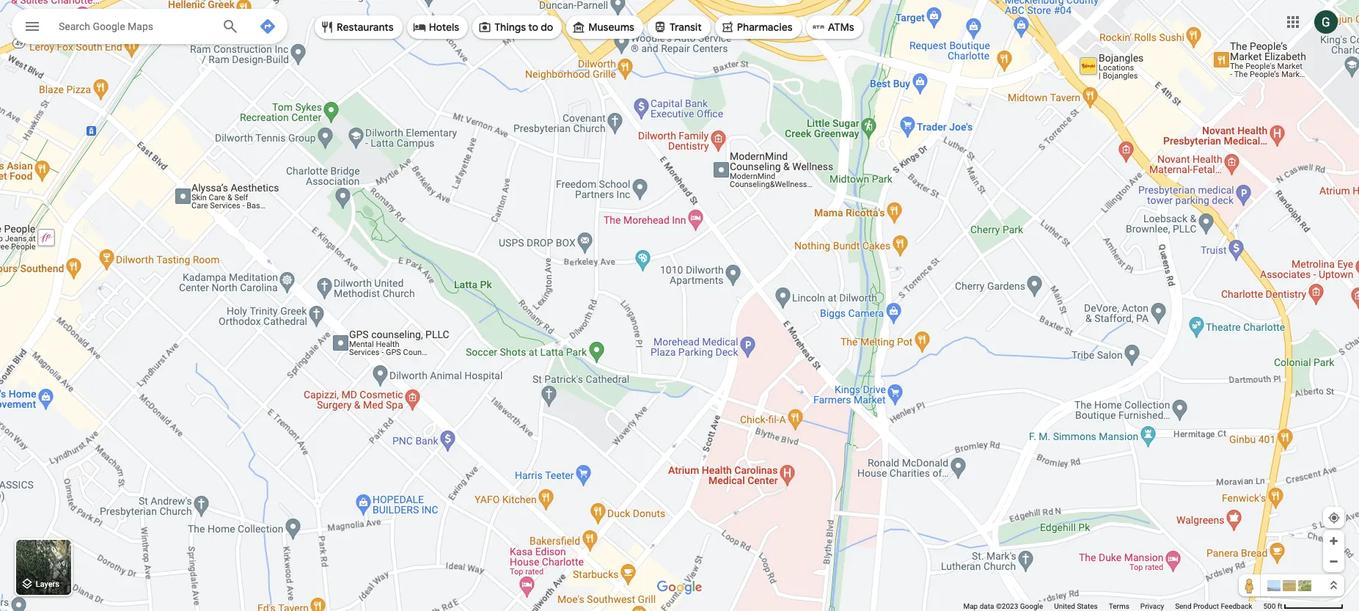 Task type: describe. For each thing, give the bounding box(es) containing it.
maps
[[128, 21, 153, 32]]

search google maps
[[59, 21, 153, 32]]

send product feedback button
[[1175, 602, 1253, 611]]

google maps element
[[0, 0, 1359, 611]]

zoom out image
[[1329, 556, 1340, 567]]

restaurants button
[[315, 10, 403, 45]]

show street view coverage image
[[1239, 574, 1261, 596]]

things to do
[[495, 21, 553, 34]]

layers
[[36, 580, 59, 589]]

pharmacies button
[[715, 10, 802, 45]]

feedback
[[1221, 602, 1253, 610]]

show your location image
[[1328, 511, 1341, 525]]

500
[[1264, 602, 1276, 610]]

museums
[[589, 21, 635, 34]]

united
[[1054, 602, 1075, 610]]

united states button
[[1054, 602, 1098, 611]]

things to do button
[[473, 10, 562, 45]]

send
[[1175, 602, 1192, 610]]

product
[[1194, 602, 1219, 610]]

do
[[541, 21, 553, 34]]

pharmacies
[[737, 21, 793, 34]]

©2023
[[996, 602, 1018, 610]]

hotels button
[[407, 10, 468, 45]]

footer inside google maps element
[[964, 602, 1264, 611]]

google account: greg robinson  
(robinsongreg175@gmail.com) image
[[1315, 10, 1338, 33]]

privacy button
[[1141, 602, 1164, 611]]

terms button
[[1109, 602, 1130, 611]]



Task type: vqa. For each thing, say whether or not it's contained in the screenshot.
Search Google Maps field containing Search Google Maps
yes



Task type: locate. For each thing, give the bounding box(es) containing it.
privacy
[[1141, 602, 1164, 610]]

states
[[1077, 602, 1098, 610]]

google right the ©2023
[[1020, 602, 1043, 610]]

1 vertical spatial google
[[1020, 602, 1043, 610]]

map data ©2023 google
[[964, 602, 1043, 610]]

google
[[93, 21, 125, 32], [1020, 602, 1043, 610]]

 button
[[12, 9, 53, 47]]

atms
[[828, 21, 854, 34]]

send product feedback
[[1175, 602, 1253, 610]]

to
[[528, 21, 538, 34]]

None search field
[[12, 9, 288, 47]]

hotels
[[429, 21, 459, 34]]

terms
[[1109, 602, 1130, 610]]

united states
[[1054, 602, 1098, 610]]

museums button
[[567, 10, 643, 45]]

restaurants
[[337, 21, 394, 34]]


[[23, 16, 41, 37]]

google left maps
[[93, 21, 125, 32]]

google inside field
[[93, 21, 125, 32]]

footer containing map data ©2023 google
[[964, 602, 1264, 611]]

transit button
[[648, 10, 711, 45]]

none search field inside google maps element
[[12, 9, 288, 47]]

none search field containing 
[[12, 9, 288, 47]]

1 horizontal spatial google
[[1020, 602, 1043, 610]]

transit
[[670, 21, 702, 34]]

data
[[980, 602, 994, 610]]

footer
[[964, 602, 1264, 611]]

things
[[495, 21, 526, 34]]

search google maps field containing search google maps
[[12, 9, 288, 44]]

Search Google Maps field
[[12, 9, 288, 44], [59, 17, 210, 34]]

0 horizontal spatial google
[[93, 21, 125, 32]]

map
[[964, 602, 978, 610]]

atms button
[[806, 10, 863, 45]]

0 vertical spatial google
[[93, 21, 125, 32]]

500 ft button
[[1264, 602, 1344, 610]]

search
[[59, 21, 90, 32]]

zoom in image
[[1329, 536, 1340, 547]]

500 ft
[[1264, 602, 1283, 610]]

ft
[[1278, 602, 1283, 610]]



